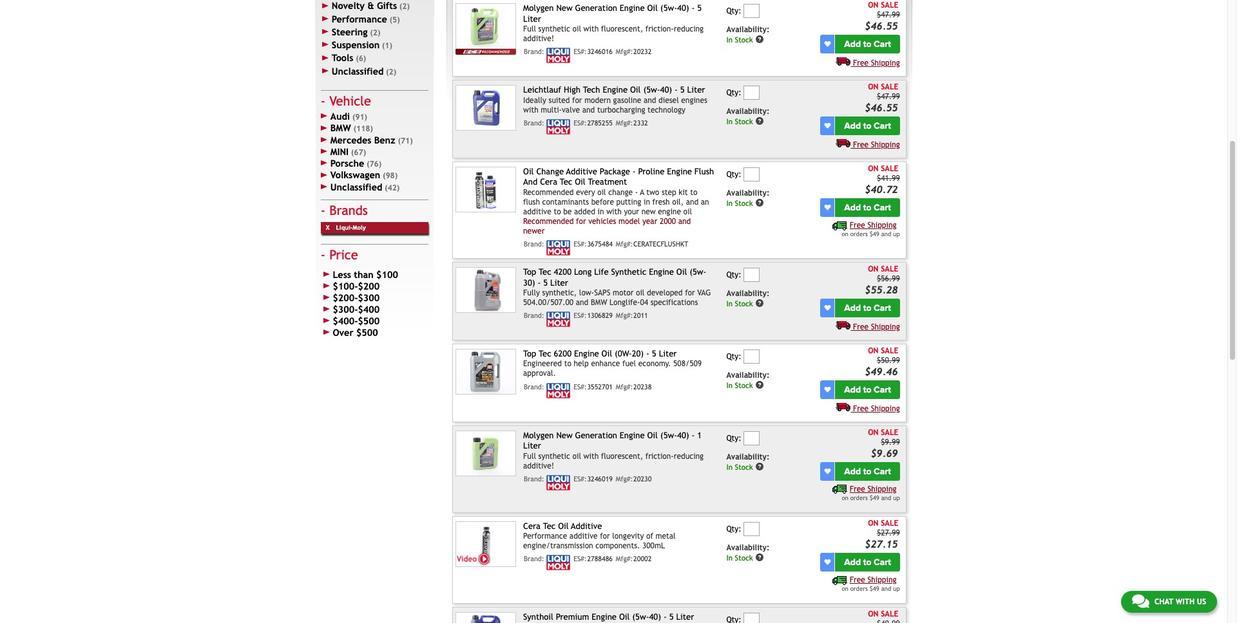 Task type: describe. For each thing, give the bounding box(es) containing it.
$55.28
[[865, 284, 898, 296]]

add to cart for cera tec oil additive
[[844, 557, 891, 568]]

on sale
[[868, 610, 899, 619]]

question sign image for oil change additive package - proline engine flush and cera tec oil treatment
[[755, 198, 764, 207]]

add for cera tec oil additive
[[844, 557, 861, 568]]

engine inside leichtlauf high tech engine oil (5w-40) - 5 liter ideally suited for modern gasoline and diesel engines with multi-valve and turbocharging technology
[[603, 85, 628, 95]]

$300
[[358, 293, 380, 304]]

components.
[[596, 542, 640, 551]]

your
[[624, 207, 639, 216]]

longevity
[[612, 533, 644, 542]]

on for molygen new generation engine oil (5w-40) - 1 liter
[[868, 429, 879, 438]]

stock for cera tec oil additive
[[735, 554, 753, 563]]

oil inside cera tec oil additive performance additive for longevity of metal engine/transmission components. 300ml
[[558, 522, 569, 532]]

20232
[[634, 48, 652, 55]]

in for top tec 6200 engine oil (0w-20) - 5 liter
[[727, 381, 733, 390]]

$400-$500 link
[[321, 316, 428, 327]]

over $500 link
[[321, 327, 428, 339]]

30)
[[523, 278, 535, 288]]

unclassified inside the novelty & gifts (2) performance (5) steering (2) suspension (1) tools (6) unclassified (2)
[[332, 66, 384, 77]]

add to cart for top tec 4200 long life synthetic engine oil (5w- 30) - 5 liter
[[844, 303, 891, 314]]

synthetic for $9.69
[[538, 452, 570, 461]]

(67)
[[351, 148, 366, 157]]

0 vertical spatial $500
[[358, 316, 380, 327]]

cart for leichtlauf high tech engine oil (5w-40) - 5 liter
[[874, 120, 891, 131]]

liqui-moly - corporate logo image for leichtlauf high tech engine oil (5w-40) - 5 liter
[[547, 119, 571, 134]]

top for $49.46
[[523, 349, 536, 359]]

tec inside the oil change additive package - proline engine flush and cera tec oil treatment recommended every oil change - a two step kit to flush contaminants before putting in fresh oil, and an additive to be added in with your new engine oil recommended for vehicles model year 2000 and newer
[[560, 178, 572, 187]]

contaminants
[[542, 198, 589, 207]]

$49 for $40.72
[[870, 231, 880, 238]]

valve
[[562, 105, 580, 114]]

es#: 3246019 mfg#: 20230
[[574, 475, 652, 483]]

turbocharging
[[597, 105, 645, 114]]

$41.99
[[877, 174, 900, 183]]

for inside cera tec oil additive performance additive for longevity of metal engine/transmission components. 300ml
[[600, 533, 610, 542]]

oil up every
[[575, 178, 586, 187]]

on for $40.72
[[842, 231, 849, 238]]

availability: in stock for oil change additive package - proline engine flush and cera tec oil treatment
[[727, 189, 770, 208]]

performance for novelty
[[332, 13, 387, 24]]

liter for top tec 6200 engine oil (0w-20) - 5 liter
[[659, 349, 677, 359]]

$50.99
[[877, 356, 900, 365]]

on sale $27.99 $27.15
[[865, 519, 900, 550]]

every
[[576, 188, 595, 197]]

approval.
[[523, 370, 556, 379]]

oil left change
[[523, 167, 534, 177]]

ideally
[[523, 96, 546, 105]]

2 recommended from the top
[[523, 217, 574, 226]]

add to wish list image for $49.46
[[825, 387, 831, 393]]

2332
[[634, 119, 648, 127]]

engine inside top tec 6200 engine oil (0w-20) - 5 liter engineered to help enhance fuel economy. 508/509 approval.
[[574, 349, 599, 359]]

add to wish list image for $46.55
[[825, 41, 831, 47]]

4200
[[554, 268, 572, 277]]

(98)
[[383, 172, 398, 181]]

$49 for $9.69
[[870, 495, 880, 502]]

es#: 3246016 mfg#: 20232
[[574, 48, 652, 55]]

long
[[574, 268, 592, 277]]

cart for oil change additive package - proline engine flush and cera tec oil treatment
[[874, 202, 891, 213]]

es#1306829 - 2011 - top tec 4200 long life synthetic engine oil (5w-30) - 5 liter - fully synthetic, low-saps motor oil developed for vag 504.00/507.00 and bmw longlife-04 specifications - liqui-moly - audi bmw volkswagen image
[[456, 268, 516, 313]]

free shipping image for $55.28
[[836, 321, 851, 330]]

add to cart button for top tec 4200 long life synthetic engine oil (5w- 30) - 5 liter
[[835, 299, 900, 318]]

5 for leichtlauf high tech engine oil (5w-40) - 5 liter
[[680, 85, 685, 95]]

molygen new generation engine oil (5w-40) - 5 liter link
[[523, 3, 702, 24]]

engine right premium
[[592, 613, 617, 623]]

to for molygen new generation engine oil (5w-40) - 1 liter
[[863, 466, 872, 477]]

free shipping for top tec 6200 engine oil (0w-20) - 5 liter
[[853, 405, 900, 414]]

economy.
[[638, 360, 671, 369]]

$200-
[[333, 293, 358, 304]]

$27.99
[[877, 529, 900, 538]]

kit
[[679, 188, 688, 197]]

cart for molygen new generation engine oil (5w-40) - 1 liter
[[874, 466, 891, 477]]

ecs tuning recommends this product. image
[[456, 49, 516, 55]]

with inside leichtlauf high tech engine oil (5w-40) - 5 liter ideally suited for modern gasoline and diesel engines with multi-valve and turbocharging technology
[[523, 105, 539, 114]]

mfg#: for cera tec oil additive
[[616, 556, 633, 564]]

synthoil premium engine oil (5w-40) - 5 liter
[[523, 613, 694, 623]]

on for $9.69
[[842, 495, 849, 502]]

es#2785255 - 2332 - leichtlauf high tech engine oil (5w-40) - 5 liter - ideally suited for modern gasoline and diesel engines with multi-valve and turbocharging technology - liqui-moly - audi bmw volkswagen mercedes benz mini porsche image
[[456, 85, 516, 131]]

qty: for oil change additive package - proline engine flush and cera tec oil treatment
[[727, 170, 742, 179]]

oil,
[[672, 198, 684, 207]]

es#2788486 - 20002 - cera tec oil additive - performance additive for longevity of metal engine/transmission components. 300ml - liqui-moly - audi bmw volkswagen mercedes benz mini porsche image
[[456, 522, 516, 568]]

up for $9.69
[[893, 495, 900, 502]]

mfg#: for molygen new generation engine oil (5w-40) - 5 liter
[[616, 48, 633, 55]]

unclassified inside the "vehicle audi (91) bmw (118) mercedes benz (71) mini (67) porsche (76) volkswagen (98) unclassified (42)"
[[330, 182, 382, 192]]

and up flush
[[523, 178, 538, 187]]

diesel
[[659, 96, 679, 105]]

molygen new generation engine oil (5w-40) - 5 liter full synthetic oil with fluorescent, friction-reducing additive!
[[523, 3, 704, 43]]

additive! for $9.69
[[523, 462, 554, 471]]

availability: in stock for top tec 6200 engine oil (0w-20) - 5 liter
[[727, 371, 770, 390]]

to for molygen new generation engine oil (5w-40) - 5 liter
[[863, 39, 872, 50]]

oil inside the "molygen new generation engine oil (5w-40) - 5 liter full synthetic oil with fluorescent, friction-reducing additive!"
[[647, 3, 658, 13]]

x
[[326, 224, 330, 231]]

brand: for top tec 4200 long life synthetic engine oil (5w- 30) - 5 liter
[[524, 312, 544, 320]]

vehicle
[[329, 93, 371, 108]]

3246016
[[587, 48, 613, 55]]

top tec 6200 engine oil (0w-20) - 5 liter link
[[523, 349, 677, 359]]

oil inside leichtlauf high tech engine oil (5w-40) - 5 liter ideally suited for modern gasoline and diesel engines with multi-valve and turbocharging technology
[[630, 85, 641, 95]]

in for leichtlauf high tech engine oil (5w-40) - 5 liter
[[727, 117, 733, 126]]

gifts
[[377, 0, 397, 11]]

add to wish list image for $40.72
[[825, 204, 831, 211]]

porsche
[[330, 158, 364, 169]]

stock for top tec 4200 long life synthetic engine oil (5w- 30) - 5 liter
[[735, 299, 753, 308]]

oil inside top tec 6200 engine oil (0w-20) - 5 liter engineered to help enhance fuel economy. 508/509 approval.
[[602, 349, 612, 359]]

engine
[[658, 207, 681, 216]]

- inside the "molygen new generation engine oil (5w-40) - 5 liter full synthetic oil with fluorescent, friction-reducing additive!"
[[692, 3, 695, 13]]

liqui-moly - corporate logo image for cera tec oil additive
[[547, 556, 571, 571]]

es#3675484 - ceratecflushkt - oil change additive package - proline engine flush and cera tec oil treatment - recommended every oil change - a two step kit to flush contaminants before putting in fresh oil, and an additive to be added in with your new engine oil - liqui-moly - audi bmw volkswagen mercedes benz mini porsche image
[[456, 167, 516, 213]]

question sign image for top tec 6200 engine oil (0w-20) - 5 liter
[[755, 381, 764, 390]]

es#: for top tec 6200 engine oil (0w-20) - 5 liter
[[574, 383, 587, 391]]

less
[[333, 269, 351, 280]]

add to cart button for top tec 6200 engine oil (0w-20) - 5 liter
[[835, 381, 900, 399]]

engine/transmission
[[523, 542, 593, 551]]

with inside molygen new generation engine oil (5w-40) - 1 liter full synthetic oil with fluorescent, friction-reducing additive!
[[584, 452, 599, 461]]

top tec 4200 long life synthetic engine oil (5w- 30) - 5 liter link
[[523, 268, 707, 288]]

tec for $49.46
[[539, 349, 551, 359]]

of
[[646, 533, 653, 542]]

comments image
[[1132, 594, 1150, 610]]

es#: for top tec 4200 long life synthetic engine oil (5w- 30) - 5 liter
[[574, 312, 587, 320]]

package
[[600, 167, 630, 177]]

free shipping for leichtlauf high tech engine oil (5w-40) - 5 liter
[[853, 140, 900, 149]]

engines
[[681, 96, 707, 105]]

stock for top tec 6200 engine oil (0w-20) - 5 liter
[[735, 381, 753, 390]]

oil inside molygen new generation engine oil (5w-40) - 1 liter full synthetic oil with fluorescent, friction-reducing additive!
[[647, 431, 658, 441]]

for inside the top tec 4200 long life synthetic engine oil (5w- 30) - 5 liter fully synthetic, low-saps motor oil developed for vag 504.00/507.00 and bmw longlife-04 specifications
[[685, 289, 695, 298]]

- inside top tec 6200 engine oil (0w-20) - 5 liter engineered to help enhance fuel economy. 508/509 approval.
[[646, 349, 650, 359]]

vehicle audi (91) bmw (118) mercedes benz (71) mini (67) porsche (76) volkswagen (98) unclassified (42)
[[329, 93, 413, 192]]

metal
[[656, 533, 676, 542]]

liter for molygen new generation engine oil (5w-40) - 1 liter
[[523, 442, 541, 451]]

availability: for top tec 6200 engine oil (0w-20) - 5 liter
[[727, 371, 770, 380]]

$49 for $27.15
[[870, 586, 880, 593]]

be
[[563, 207, 572, 216]]

$100-
[[333, 281, 358, 292]]

putting
[[616, 198, 641, 207]]

$9.99
[[881, 438, 900, 447]]

2000
[[660, 217, 676, 226]]

2785255
[[587, 119, 613, 127]]

engine inside the top tec 4200 long life synthetic engine oil (5w- 30) - 5 liter fully synthetic, low-saps motor oil developed for vag 504.00/507.00 and bmw longlife-04 specifications
[[649, 268, 674, 277]]

brand: for molygen new generation engine oil (5w-40) - 1 liter
[[524, 475, 544, 483]]

than
[[354, 269, 374, 280]]

help
[[574, 360, 589, 369]]

and down $40.72
[[881, 231, 891, 238]]

and up on sale in the bottom of the page
[[881, 586, 891, 593]]

novelty
[[332, 0, 365, 11]]

synthoil premium engine oil (5w-40) - 5 liter link
[[523, 613, 694, 623]]

low-
[[579, 289, 594, 298]]

availability: for leichtlauf high tech engine oil (5w-40) - 5 liter
[[727, 107, 770, 116]]

oil change additive package - proline engine flush and cera tec oil treatment recommended every oil change - a two step kit to flush contaminants before putting in fresh oil, and an additive to be added in with your new engine oil recommended for vehicles model year 2000 and newer
[[523, 167, 714, 236]]

additive inside cera tec oil additive performance additive for longevity of metal engine/transmission components. 300ml
[[570, 533, 598, 542]]

add to cart for leichtlauf high tech engine oil (5w-40) - 5 liter
[[844, 120, 891, 131]]

(71)
[[398, 136, 413, 145]]

newer
[[523, 227, 545, 236]]

1306829
[[587, 312, 613, 320]]

an
[[701, 198, 709, 207]]

$400-
[[333, 316, 358, 327]]

sale for top tec 4200 long life synthetic engine oil (5w- 30) - 5 liter
[[881, 265, 899, 274]]

add to cart for oil change additive package - proline engine flush and cera tec oil treatment
[[844, 202, 891, 213]]

es#: 1306829 mfg#: 2011
[[574, 312, 648, 320]]

benz
[[374, 134, 395, 145]]

add to cart button for molygen new generation engine oil (5w-40) - 1 liter
[[835, 462, 900, 481]]

availability: for oil change additive package - proline engine flush and cera tec oil treatment
[[727, 189, 770, 198]]

fluorescent, for $46.55
[[601, 25, 643, 34]]

stock for leichtlauf high tech engine oil (5w-40) - 5 liter
[[735, 117, 753, 126]]

oil inside the top tec 4200 long life synthetic engine oil (5w- 30) - 5 liter fully synthetic, low-saps motor oil developed for vag 504.00/507.00 and bmw longlife-04 specifications
[[636, 289, 645, 298]]

(1)
[[382, 41, 392, 50]]

20)
[[632, 349, 644, 359]]

synthetic
[[611, 268, 647, 277]]

liter inside the top tec 4200 long life synthetic engine oil (5w- 30) - 5 liter fully synthetic, low-saps motor oil developed for vag 504.00/507.00 and bmw longlife-04 specifications
[[550, 278, 568, 288]]

add to wish list image for $9.69
[[825, 469, 831, 475]]

free shipping image for $27.15
[[833, 576, 847, 585]]

add for leichtlauf high tech engine oil (5w-40) - 5 liter
[[844, 120, 861, 131]]

premium
[[556, 613, 589, 623]]

additive inside the oil change additive package - proline engine flush and cera tec oil treatment recommended every oil change - a two step kit to flush contaminants before putting in fresh oil, and an additive to be added in with your new engine oil recommended for vehicles model year 2000 and newer
[[523, 207, 551, 216]]

with inside the "molygen new generation engine oil (5w-40) - 5 liter full synthetic oil with fluorescent, friction-reducing additive!"
[[584, 25, 599, 34]]

us
[[1197, 598, 1206, 607]]

$100-$200 link
[[321, 281, 428, 293]]

mercedes
[[330, 134, 371, 145]]

in for cera tec oil additive
[[727, 554, 733, 563]]

tec for $55.28
[[539, 268, 551, 277]]

orders for $27.15
[[850, 586, 868, 593]]

question sign image for cera tec oil additive
[[755, 553, 764, 562]]

leichtlauf high tech engine oil (5w-40) - 5 liter ideally suited for modern gasoline and diesel engines with multi-valve and turbocharging technology
[[523, 85, 707, 114]]

oil down oil,
[[683, 207, 692, 216]]

es#3552701 - 20238 - top tec 6200 engine oil (0w-20) - 5 liter - engineered to help enhance fuel economy. 508/509 approval. - liqui-moly - audi volkswagen image
[[456, 349, 516, 395]]

sale for top tec 6200 engine oil (0w-20) - 5 liter
[[881, 347, 899, 356]]

chat with us link
[[1121, 592, 1217, 613]]

orders for $9.69
[[850, 495, 868, 502]]

mini
[[330, 146, 349, 157]]

1 vertical spatial in
[[598, 207, 604, 216]]

3246019
[[587, 475, 613, 483]]

modern
[[585, 96, 611, 105]]

cart for cera tec oil additive
[[874, 557, 891, 568]]

on sale $47.99 $46.55 for leichtlauf high tech engine oil (5w-40) - 5 liter
[[865, 83, 900, 114]]

and down modern
[[582, 105, 595, 114]]

(5)
[[390, 15, 400, 24]]

es#3246016 - 20232 - molygen new generation engine oil (5w-40) - 5 liter - full synthetic oil with fluorescent, friction-reducing additive! - liqui-moly - audi bmw volkswagen mercedes benz mini porsche image
[[456, 3, 516, 49]]



Task type: locate. For each thing, give the bounding box(es) containing it.
add to cart button for cera tec oil additive
[[835, 553, 900, 572]]

for inside leichtlauf high tech engine oil (5w-40) - 5 liter ideally suited for modern gasoline and diesel engines with multi-valve and turbocharging technology
[[572, 96, 582, 105]]

for left vag
[[685, 289, 695, 298]]

0 horizontal spatial performance
[[332, 13, 387, 24]]

0 vertical spatial bmw
[[330, 123, 351, 134]]

mfg#:
[[616, 48, 633, 55], [616, 119, 633, 127], [616, 240, 633, 248], [616, 312, 633, 320], [616, 383, 633, 391], [616, 475, 633, 483], [616, 556, 633, 564]]

7 es#: from the top
[[574, 556, 587, 564]]

fluorescent, down molygen new generation engine oil (5w-40) - 1 liter link
[[601, 452, 643, 461]]

fluorescent,
[[601, 25, 643, 34], [601, 452, 643, 461]]

free shipping image
[[836, 138, 851, 147]]

(5w- inside leichtlauf high tech engine oil (5w-40) - 5 liter ideally suited for modern gasoline and diesel engines with multi-valve and turbocharging technology
[[643, 85, 660, 95]]

1 horizontal spatial bmw
[[591, 298, 607, 307]]

$46.55 for leichtlauf high tech engine oil (5w-40) - 5 liter
[[865, 102, 898, 114]]

1 horizontal spatial (2)
[[386, 67, 396, 77]]

2 vertical spatial (2)
[[386, 67, 396, 77]]

2 free shipping from the top
[[853, 140, 900, 149]]

7 on from the top
[[868, 519, 879, 528]]

full right es#3246019 - 20230 - molygen new generation engine oil (5w-40) - 1 liter - full synthetic oil with fluorescent, friction-reducing additive! - liqui-moly - audi bmw volkswagen mercedes benz mini porsche image
[[523, 452, 536, 461]]

7 add to cart from the top
[[844, 557, 891, 568]]

top up 30)
[[523, 268, 536, 277]]

orders down $27.15
[[850, 586, 868, 593]]

1 vertical spatial additive
[[570, 533, 598, 542]]

new for $9.69
[[556, 431, 573, 441]]

(5w- inside the top tec 4200 long life synthetic engine oil (5w- 30) - 5 liter fully synthetic, low-saps motor oil developed for vag 504.00/507.00 and bmw longlife-04 specifications
[[690, 268, 707, 277]]

6 mfg#: from the top
[[616, 475, 633, 483]]

5 inside the top tec 4200 long life synthetic engine oil (5w- 30) - 5 liter fully synthetic, low-saps motor oil developed for vag 504.00/507.00 and bmw longlife-04 specifications
[[543, 278, 548, 288]]

1 on from the top
[[842, 231, 849, 238]]

generation inside molygen new generation engine oil (5w-40) - 1 liter full synthetic oil with fluorescent, friction-reducing additive!
[[575, 431, 617, 441]]

flush
[[695, 167, 714, 177]]

2 add from the top
[[844, 120, 861, 131]]

0 vertical spatial $47.99
[[877, 11, 900, 20]]

gasoline
[[613, 96, 641, 105]]

0 vertical spatial new
[[556, 3, 573, 13]]

sale for molygen new generation engine oil (5w-40) - 5 liter
[[881, 1, 899, 10]]

tec up engineered
[[539, 349, 551, 359]]

before
[[591, 198, 614, 207]]

synthetic,
[[542, 289, 577, 298]]

and inside the top tec 4200 long life synthetic engine oil (5w- 30) - 5 liter fully synthetic, low-saps motor oil developed for vag 504.00/507.00 and bmw longlife-04 specifications
[[576, 298, 589, 307]]

qty: for cera tec oil additive
[[727, 525, 742, 534]]

add to cart for molygen new generation engine oil (5w-40) - 1 liter
[[844, 466, 891, 477]]

in up new
[[644, 198, 650, 207]]

additive down flush
[[523, 207, 551, 216]]

2 stock from the top
[[735, 117, 753, 126]]

(91)
[[352, 113, 367, 122]]

5
[[697, 3, 702, 13], [680, 85, 685, 95], [543, 278, 548, 288], [652, 349, 656, 359], [669, 613, 674, 623]]

40) inside molygen new generation engine oil (5w-40) - 1 liter full synthetic oil with fluorescent, friction-reducing additive!
[[677, 431, 689, 441]]

additive! up leichtlauf on the left top of page
[[523, 34, 554, 43]]

liqui-moly - corporate logo image down multi-
[[547, 119, 571, 134]]

5 for top tec 6200 engine oil (0w-20) - 5 liter
[[652, 349, 656, 359]]

longlife-
[[610, 298, 640, 307]]

7 add from the top
[[844, 557, 861, 568]]

0 vertical spatial in
[[644, 198, 650, 207]]

year
[[642, 217, 658, 226]]

1 on sale $47.99 $46.55 from the top
[[865, 1, 900, 32]]

oil inside the top tec 4200 long life synthetic engine oil (5w- 30) - 5 liter fully synthetic, low-saps motor oil developed for vag 504.00/507.00 and bmw longlife-04 specifications
[[677, 268, 687, 277]]

4 add to wish list image from the top
[[825, 559, 831, 566]]

with up the 3246019
[[584, 452, 599, 461]]

oil inside molygen new generation engine oil (5w-40) - 1 liter full synthetic oil with fluorescent, friction-reducing additive!
[[573, 452, 581, 461]]

6 add to cart from the top
[[844, 466, 891, 477]]

8 on from the top
[[868, 610, 879, 619]]

1 add from the top
[[844, 39, 861, 50]]

0 vertical spatial friction-
[[646, 25, 674, 34]]

(0w-
[[615, 349, 632, 359]]

and left 'an'
[[686, 198, 699, 207]]

0 vertical spatial synthetic
[[538, 25, 570, 34]]

cera up engine/transmission
[[523, 522, 541, 532]]

sale for oil change additive package - proline engine flush and cera tec oil treatment
[[881, 164, 899, 173]]

es#: 3552701 mfg#: 20238
[[574, 383, 652, 391]]

tec left 4200
[[539, 268, 551, 277]]

liter inside top tec 6200 engine oil (0w-20) - 5 liter engineered to help enhance fuel economy. 508/509 approval.
[[659, 349, 677, 359]]

availability: for molygen new generation engine oil (5w-40) - 1 liter
[[727, 453, 770, 462]]

0 vertical spatial additive
[[566, 167, 597, 177]]

on inside on sale $50.99 $49.46
[[868, 347, 879, 356]]

2788486
[[587, 556, 613, 564]]

enhance
[[591, 360, 620, 369]]

0 vertical spatial recommended
[[523, 188, 574, 197]]

on for oil change additive package - proline engine flush and cera tec oil treatment
[[868, 164, 879, 173]]

3 add from the top
[[844, 202, 861, 213]]

add to cart for molygen new generation engine oil (5w-40) - 5 liter
[[844, 39, 891, 50]]

up
[[893, 231, 900, 238], [893, 495, 900, 502], [893, 586, 900, 593]]

4 free shipping from the top
[[853, 405, 900, 414]]

1 vertical spatial top
[[523, 349, 536, 359]]

1 add to wish list image from the top
[[825, 41, 831, 47]]

add to cart button for oil change additive package - proline engine flush and cera tec oil treatment
[[835, 198, 900, 217]]

liqui-moly - corporate logo image for molygen new generation engine oil (5w-40) - 1 liter
[[547, 475, 571, 491]]

performance up steering
[[332, 13, 387, 24]]

question sign image for molygen new generation engine oil (5w-40) - 1 liter
[[755, 462, 764, 471]]

(2)
[[399, 2, 410, 11], [370, 28, 380, 37], [386, 67, 396, 77]]

6 add from the top
[[844, 466, 861, 477]]

1 add to cart button from the top
[[835, 35, 900, 53]]

5 inside leichtlauf high tech engine oil (5w-40) - 5 liter ideally suited for modern gasoline and diesel engines with multi-valve and turbocharging technology
[[680, 85, 685, 95]]

top tec 6200 engine oil (0w-20) - 5 liter engineered to help enhance fuel economy. 508/509 approval.
[[523, 349, 702, 379]]

generation for $9.69
[[575, 431, 617, 441]]

on sale $50.99 $49.46
[[865, 347, 900, 378]]

1 vertical spatial friction-
[[646, 452, 674, 461]]

$47.99 for molygen new generation engine oil (5w-40) - 5 liter
[[877, 11, 900, 20]]

with inside the oil change additive package - proline engine flush and cera tec oil treatment recommended every oil change - a two step kit to flush contaminants before putting in fresh oil, and an additive to be added in with your new engine oil recommended for vehicles model year 2000 and newer
[[606, 207, 622, 216]]

mfg#: left 20232
[[616, 48, 633, 55]]

$100
[[376, 269, 398, 280]]

additive up every
[[566, 167, 597, 177]]

molygen right es#3246019 - 20230 - molygen new generation engine oil (5w-40) - 1 liter - full synthetic oil with fluorescent, friction-reducing additive! - liqui-moly - audi bmw volkswagen mercedes benz mini porsche image
[[523, 431, 554, 441]]

top for $55.28
[[523, 268, 536, 277]]

7 stock from the top
[[735, 554, 753, 563]]

engine up 20232
[[620, 3, 645, 13]]

on inside on sale $9.99 $9.69
[[868, 429, 879, 438]]

additive! right es#3246019 - 20230 - molygen new generation engine oil (5w-40) - 1 liter - full synthetic oil with fluorescent, friction-reducing additive! - liqui-moly - audi bmw volkswagen mercedes benz mini porsche image
[[523, 462, 554, 471]]

synthetic for $46.55
[[538, 25, 570, 34]]

$56.99
[[877, 275, 900, 284]]

7 sale from the top
[[881, 519, 899, 528]]

4 qty: from the top
[[727, 271, 742, 280]]

2 add to wish list image from the top
[[825, 387, 831, 393]]

04
[[640, 298, 648, 307]]

5 add to cart button from the top
[[835, 381, 900, 399]]

orders
[[850, 231, 868, 238], [850, 495, 868, 502], [850, 586, 868, 593]]

novelty & gifts (2) performance (5) steering (2) suspension (1) tools (6) unclassified (2)
[[332, 0, 410, 77]]

add to wish list image for $46.55
[[825, 123, 831, 129]]

generation inside the "molygen new generation engine oil (5w-40) - 5 liter full synthetic oil with fluorescent, friction-reducing additive!"
[[575, 3, 617, 13]]

0 vertical spatial generation
[[575, 3, 617, 13]]

1 add to wish list image from the top
[[825, 123, 831, 129]]

5 inside top tec 6200 engine oil (0w-20) - 5 liter engineered to help enhance fuel economy. 508/509 approval.
[[652, 349, 656, 359]]

3 up from the top
[[893, 586, 900, 593]]

liter inside leichtlauf high tech engine oil (5w-40) - 5 liter ideally suited for modern gasoline and diesel engines with multi-valve and turbocharging technology
[[687, 85, 705, 95]]

0 vertical spatial reducing
[[674, 25, 704, 34]]

1 free shipping on orders $49 and up from the top
[[842, 221, 900, 238]]

sale inside on sale $27.99 $27.15
[[881, 519, 899, 528]]

liqui-moly - corporate logo image for molygen new generation engine oil (5w-40) - 5 liter
[[547, 48, 571, 63]]

es#: left the 3246019
[[574, 475, 587, 483]]

(2) up (5)
[[399, 2, 410, 11]]

2 add to cart from the top
[[844, 120, 891, 131]]

price
[[329, 247, 358, 262]]

orders down $40.72
[[850, 231, 868, 238]]

2 reducing from the top
[[674, 452, 704, 461]]

qty: for molygen new generation engine oil (5w-40) - 5 liter
[[727, 7, 742, 16]]

additive
[[566, 167, 597, 177], [571, 522, 602, 532]]

es#: left 2788486
[[574, 556, 587, 564]]

unclassified down (6)
[[332, 66, 384, 77]]

0 vertical spatial performance
[[332, 13, 387, 24]]

1 vertical spatial $49
[[870, 495, 880, 502]]

1 vertical spatial full
[[523, 452, 536, 461]]

change
[[608, 188, 633, 197]]

add to cart button for molygen new generation engine oil (5w-40) - 5 liter
[[835, 35, 900, 53]]

with down before
[[606, 207, 622, 216]]

3 free shipping from the top
[[853, 323, 900, 332]]

0 vertical spatial up
[[893, 231, 900, 238]]

cera inside cera tec oil additive performance additive for longevity of metal engine/transmission components. 300ml
[[523, 522, 541, 532]]

question sign image
[[755, 299, 764, 308]]

for up components.
[[600, 533, 610, 542]]

add to cart for top tec 6200 engine oil (0w-20) - 5 liter
[[844, 385, 891, 395]]

reducing inside the "molygen new generation engine oil (5w-40) - 5 liter full synthetic oil with fluorescent, friction-reducing additive!"
[[674, 25, 704, 34]]

for inside the oil change additive package - proline engine flush and cera tec oil treatment recommended every oil change - a two step kit to flush contaminants before putting in fresh oil, and an additive to be added in with your new engine oil recommended for vehicles model year 2000 and newer
[[576, 217, 586, 226]]

1 vertical spatial on sale $47.99 $46.55
[[865, 83, 900, 114]]

fresh
[[653, 198, 670, 207]]

with up 3246016
[[584, 25, 599, 34]]

brand: for cera tec oil additive
[[524, 556, 544, 564]]

5 qty: from the top
[[727, 353, 742, 362]]

1 $46.55 from the top
[[865, 20, 898, 32]]

1 $49 from the top
[[870, 231, 880, 238]]

2 on from the top
[[868, 83, 879, 92]]

reducing inside molygen new generation engine oil (5w-40) - 1 liter full synthetic oil with fluorescent, friction-reducing additive!
[[674, 452, 704, 461]]

3 liqui-moly - corporate logo image from the top
[[547, 240, 571, 256]]

4 es#: from the top
[[574, 312, 587, 320]]

1 vertical spatial bmw
[[591, 298, 607, 307]]

reducing for $9.69
[[674, 452, 704, 461]]

1 horizontal spatial performance
[[523, 533, 567, 542]]

on inside the on sale $41.99 $40.72
[[868, 164, 879, 173]]

cera tec oil additive performance additive for longevity of metal engine/transmission components. 300ml
[[523, 522, 676, 551]]

engine inside the oil change additive package - proline engine flush and cera tec oil treatment recommended every oil change - a two step kit to flush contaminants before putting in fresh oil, and an additive to be added in with your new engine oil recommended for vehicles model year 2000 and newer
[[667, 167, 692, 177]]

availability:
[[727, 25, 770, 34], [727, 107, 770, 116], [727, 189, 770, 198], [727, 289, 770, 298], [727, 371, 770, 380], [727, 453, 770, 462], [727, 544, 770, 553]]

new
[[556, 3, 573, 13], [556, 431, 573, 441]]

(5w- inside the "molygen new generation engine oil (5w-40) - 5 liter full synthetic oil with fluorescent, friction-reducing additive!"
[[660, 3, 677, 13]]

mfg#: left 20230
[[616, 475, 633, 483]]

liter inside the "molygen new generation engine oil (5w-40) - 5 liter full synthetic oil with fluorescent, friction-reducing additive!"
[[523, 14, 541, 24]]

2 vertical spatial add to wish list image
[[825, 469, 831, 475]]

1 additive! from the top
[[523, 34, 554, 43]]

1 question sign image from the top
[[755, 35, 764, 44]]

2 sale from the top
[[881, 83, 899, 92]]

add for oil change additive package - proline engine flush and cera tec oil treatment
[[844, 202, 861, 213]]

suited
[[549, 96, 570, 105]]

over
[[333, 327, 353, 338]]

tec down change
[[560, 178, 572, 187]]

0 vertical spatial $46.55
[[865, 20, 898, 32]]

friction- up 20230
[[646, 452, 674, 461]]

0 horizontal spatial bmw
[[330, 123, 351, 134]]

sale inside on sale $9.99 $9.69
[[881, 429, 899, 438]]

question sign image
[[755, 35, 764, 44], [755, 116, 764, 126], [755, 198, 764, 207], [755, 381, 764, 390], [755, 462, 764, 471], [755, 553, 764, 562]]

0 vertical spatial (2)
[[399, 2, 410, 11]]

top
[[523, 268, 536, 277], [523, 349, 536, 359]]

2 $47.99 from the top
[[877, 92, 900, 101]]

oil down molygen new generation engine oil (5w-40) - 5 liter "link"
[[573, 25, 581, 34]]

1 vertical spatial cera
[[523, 522, 541, 532]]

mfg#: for leichtlauf high tech engine oil (5w-40) - 5 liter
[[616, 119, 633, 127]]

liqui-moly - corporate logo image
[[547, 48, 571, 63], [547, 119, 571, 134], [547, 240, 571, 256], [547, 312, 571, 327], [547, 383, 571, 399], [547, 475, 571, 491], [547, 556, 571, 571]]

es#: for leichtlauf high tech engine oil (5w-40) - 5 liter
[[574, 119, 587, 127]]

free shipping image
[[836, 57, 851, 66], [833, 221, 847, 230], [836, 321, 851, 330], [836, 403, 851, 412], [833, 486, 847, 495], [833, 576, 847, 585]]

performance inside the novelty & gifts (2) performance (5) steering (2) suspension (1) tools (6) unclassified (2)
[[332, 13, 387, 24]]

sale for leichtlauf high tech engine oil (5w-40) - 5 liter
[[881, 83, 899, 92]]

molygen inside molygen new generation engine oil (5w-40) - 1 liter full synthetic oil with fluorescent, friction-reducing additive!
[[523, 431, 554, 441]]

bmw inside the top tec 4200 long life synthetic engine oil (5w- 30) - 5 liter fully synthetic, low-saps motor oil developed for vag 504.00/507.00 and bmw longlife-04 specifications
[[591, 298, 607, 307]]

1 vertical spatial new
[[556, 431, 573, 441]]

qty:
[[727, 7, 742, 16], [727, 89, 742, 98], [727, 170, 742, 179], [727, 271, 742, 280], [727, 353, 742, 362], [727, 434, 742, 443], [727, 525, 742, 534]]

brand: down newer
[[524, 240, 544, 248]]

2 horizontal spatial (2)
[[399, 2, 410, 11]]

liqui-moly - corporate logo image for oil change additive package - proline engine flush and cera tec oil treatment
[[547, 240, 571, 256]]

oil right premium
[[619, 613, 630, 623]]

3 qty: from the top
[[727, 170, 742, 179]]

5 in from the top
[[727, 381, 733, 390]]

add to wish list image for $27.15
[[825, 559, 831, 566]]

unclassified down 'volkswagen'
[[330, 182, 382, 192]]

- inside the top tec 4200 long life synthetic engine oil (5w- 30) - 5 liter fully synthetic, low-saps motor oil developed for vag 504.00/507.00 and bmw longlife-04 specifications
[[538, 278, 541, 288]]

1 cart from the top
[[874, 39, 891, 50]]

4 question sign image from the top
[[755, 381, 764, 390]]

qty: for top tec 4200 long life synthetic engine oil (5w- 30) - 5 liter
[[727, 271, 742, 280]]

liqui-moly - corporate logo image down 504.00/507.00 at the left top of the page
[[547, 312, 571, 327]]

free shipping for top tec 4200 long life synthetic engine oil (5w- 30) - 5 liter
[[853, 323, 900, 332]]

1 vertical spatial synthetic
[[538, 452, 570, 461]]

3 $49 from the top
[[870, 586, 880, 593]]

to inside top tec 6200 engine oil (0w-20) - 5 liter engineered to help enhance fuel economy. 508/509 approval.
[[564, 360, 572, 369]]

1 vertical spatial unclassified
[[330, 182, 382, 192]]

1 vertical spatial $47.99
[[877, 92, 900, 101]]

$49 up on sale in the bottom of the page
[[870, 586, 880, 593]]

sale
[[881, 1, 899, 10], [881, 83, 899, 92], [881, 164, 899, 173], [881, 265, 899, 274], [881, 347, 899, 356], [881, 429, 899, 438], [881, 519, 899, 528], [881, 610, 899, 619]]

3 add to cart from the top
[[844, 202, 891, 213]]

orders for $40.72
[[850, 231, 868, 238]]

full right es#3246016 - 20232 - molygen new generation engine oil (5w-40) - 5 liter - full synthetic oil with fluorescent, friction-reducing additive! - liqui-moly - audi bmw volkswagen mercedes benz mini porsche image
[[523, 25, 536, 34]]

performance inside cera tec oil additive performance additive for longevity of metal engine/transmission components. 300ml
[[523, 533, 567, 542]]

0 vertical spatial orders
[[850, 231, 868, 238]]

$49 up on sale $27.99 $27.15
[[870, 495, 880, 502]]

up up on sale in the bottom of the page
[[893, 586, 900, 593]]

sale inside on sale $56.99 $55.28
[[881, 265, 899, 274]]

additive up engine/transmission
[[571, 522, 602, 532]]

es#258725 - 2041 - synthoil premium engine oil (5w-40) - 5 liter - a fully synthetic oil specifically designed around the unique needs and long drain intervals of european engines - liqui-moly - audi bmw volkswagen image
[[456, 613, 516, 624]]

3 free shipping on orders $49 and up from the top
[[842, 576, 900, 593]]

generation up the 3246019
[[575, 431, 617, 441]]

friction- inside molygen new generation engine oil (5w-40) - 1 liter full synthetic oil with fluorescent, friction-reducing additive!
[[646, 452, 674, 461]]

- inside leichtlauf high tech engine oil (5w-40) - 5 liter ideally suited for modern gasoline and diesel engines with multi-valve and turbocharging technology
[[675, 85, 678, 95]]

1 vertical spatial add to wish list image
[[825, 387, 831, 393]]

sale inside the on sale $41.99 $40.72
[[881, 164, 899, 173]]

full inside molygen new generation engine oil (5w-40) - 1 liter full synthetic oil with fluorescent, friction-reducing additive!
[[523, 452, 536, 461]]

tools
[[332, 52, 353, 63]]

synthetic down molygen new generation engine oil (5w-40) - 5 liter "link"
[[538, 25, 570, 34]]

top inside top tec 6200 engine oil (0w-20) - 5 liter engineered to help enhance fuel economy. 508/509 approval.
[[523, 349, 536, 359]]

free shipping on orders $49 and up up on sale in the bottom of the page
[[842, 576, 900, 593]]

0 vertical spatial on sale $47.99 $46.55
[[865, 1, 900, 32]]

on
[[842, 231, 849, 238], [842, 495, 849, 502], [842, 586, 849, 593]]

1 $47.99 from the top
[[877, 11, 900, 20]]

0 horizontal spatial (2)
[[370, 28, 380, 37]]

2 vertical spatial orders
[[850, 586, 868, 593]]

oil up 20232
[[647, 3, 658, 13]]

on inside on sale $56.99 $55.28
[[868, 265, 879, 274]]

2 vertical spatial $49
[[870, 586, 880, 593]]

in for oil change additive package - proline engine flush and cera tec oil treatment
[[727, 199, 733, 208]]

brand: down multi-
[[524, 119, 544, 127]]

unclassified
[[332, 66, 384, 77], [330, 182, 382, 192]]

saps
[[594, 289, 611, 298]]

oil
[[647, 3, 658, 13], [630, 85, 641, 95], [523, 167, 534, 177], [575, 178, 586, 187], [677, 268, 687, 277], [602, 349, 612, 359], [647, 431, 658, 441], [558, 522, 569, 532], [619, 613, 630, 623]]

add to wish list image
[[825, 123, 831, 129], [825, 387, 831, 393], [825, 469, 831, 475]]

on inside on sale $27.99 $27.15
[[868, 519, 879, 528]]

free shipping on orders $49 and up
[[842, 221, 900, 238], [842, 485, 900, 502], [842, 576, 900, 593]]

to
[[863, 39, 872, 50], [863, 120, 872, 131], [690, 188, 698, 197], [863, 202, 872, 213], [554, 207, 561, 216], [863, 303, 872, 314], [564, 360, 572, 369], [863, 385, 872, 395], [863, 466, 872, 477], [863, 557, 872, 568]]

change
[[536, 167, 564, 177]]

1 mfg#: from the top
[[616, 48, 633, 55]]

two
[[646, 188, 659, 197]]

3 on from the top
[[842, 586, 849, 593]]

0 horizontal spatial in
[[598, 207, 604, 216]]

1 vertical spatial up
[[893, 495, 900, 502]]

liter inside molygen new generation engine oil (5w-40) - 1 liter full synthetic oil with fluorescent, friction-reducing additive!
[[523, 442, 541, 451]]

0 horizontal spatial additive
[[523, 207, 551, 216]]

oil up gasoline
[[630, 85, 641, 95]]

add to cart button for leichtlauf high tech engine oil (5w-40) - 5 liter
[[835, 117, 900, 135]]

0 vertical spatial on
[[842, 231, 849, 238]]

performance up engine/transmission
[[523, 533, 567, 542]]

qty: for leichtlauf high tech engine oil (5w-40) - 5 liter
[[727, 89, 742, 98]]

2011
[[634, 312, 648, 320]]

1 molygen from the top
[[523, 3, 554, 13]]

6 availability: from the top
[[727, 453, 770, 462]]

6 add to cart button from the top
[[835, 462, 900, 481]]

tec inside cera tec oil additive performance additive for longevity of metal engine/transmission components. 300ml
[[543, 522, 556, 532]]

free shipping image for $9.69
[[833, 486, 847, 495]]

liqui-moly - corporate logo image up high
[[547, 48, 571, 63]]

mfg#: for top tec 6200 engine oil (0w-20) - 5 liter
[[616, 383, 633, 391]]

2 full from the top
[[523, 452, 536, 461]]

brand: up leichtlauf on the left top of page
[[524, 48, 544, 55]]

oil up engine/transmission
[[558, 522, 569, 532]]

4 brand: from the top
[[524, 312, 544, 320]]

1 stock from the top
[[735, 35, 753, 44]]

2 liqui-moly - corporate logo image from the top
[[547, 119, 571, 134]]

1 vertical spatial generation
[[575, 431, 617, 441]]

1 vertical spatial additive!
[[523, 462, 554, 471]]

es#: 2788486 mfg#: 20002
[[574, 556, 652, 564]]

1 vertical spatial on
[[842, 495, 849, 502]]

top up engineered
[[523, 349, 536, 359]]

0 vertical spatial fluorescent,
[[601, 25, 643, 34]]

1 vertical spatial recommended
[[523, 217, 574, 226]]

- inside molygen new generation engine oil (5w-40) - 1 liter full synthetic oil with fluorescent, friction-reducing additive!
[[692, 431, 695, 441]]

4 add to cart from the top
[[844, 303, 891, 314]]

synthoil
[[523, 613, 553, 623]]

cera down change
[[540, 178, 557, 187]]

(2) up suspension
[[370, 28, 380, 37]]

engine inside molygen new generation engine oil (5w-40) - 1 liter full synthetic oil with fluorescent, friction-reducing additive!
[[620, 431, 645, 441]]

2 availability: in stock from the top
[[727, 107, 770, 126]]

availability: for molygen new generation engine oil (5w-40) - 5 liter
[[727, 25, 770, 34]]

on sale $9.99 $9.69
[[868, 429, 900, 459]]

(76)
[[367, 160, 382, 169]]

1 synthetic from the top
[[538, 25, 570, 34]]

40) for molygen new generation engine oil (5w-40) - 5 liter
[[677, 3, 689, 13]]

with left us at the bottom right of page
[[1176, 598, 1195, 607]]

and up $27.99
[[881, 495, 891, 502]]

oil up 20230
[[647, 431, 658, 441]]

3 stock from the top
[[735, 199, 753, 208]]

free shipping on orders $49 and up for $27.15
[[842, 576, 900, 593]]

for down high
[[572, 96, 582, 105]]

es#: left 3246016
[[574, 48, 587, 55]]

2 orders from the top
[[850, 495, 868, 502]]

cart for top tec 6200 engine oil (0w-20) - 5 liter
[[874, 385, 891, 395]]

sale inside on sale $50.99 $49.46
[[881, 347, 899, 356]]

1 vertical spatial performance
[[523, 533, 567, 542]]

multi-
[[541, 105, 562, 114]]

0 vertical spatial unclassified
[[332, 66, 384, 77]]

3552701
[[587, 383, 613, 391]]

es#: left 3552701
[[574, 383, 587, 391]]

1 vertical spatial (2)
[[370, 28, 380, 37]]

2 es#: from the top
[[574, 119, 587, 127]]

$500
[[358, 316, 380, 327], [356, 327, 378, 338]]

fully
[[523, 289, 540, 298]]

liqui-moly - corporate logo image for top tec 4200 long life synthetic engine oil (5w- 30) - 5 liter
[[547, 312, 571, 327]]

engine inside the "molygen new generation engine oil (5w-40) - 5 liter full synthetic oil with fluorescent, friction-reducing additive!"
[[620, 3, 645, 13]]

high
[[564, 85, 581, 95]]

in up the vehicles
[[598, 207, 604, 216]]

1 vertical spatial $46.55
[[865, 102, 898, 114]]

full for $9.69
[[523, 452, 536, 461]]

and right 2000
[[678, 217, 691, 226]]

engine up help at left
[[574, 349, 599, 359]]

(5w- for molygen new generation engine oil (5w-40) - 1 liter
[[660, 431, 677, 441]]

generation up 3246016
[[575, 3, 617, 13]]

liqui-moly - corporate logo image up 4200
[[547, 240, 571, 256]]

on sale $56.99 $55.28
[[865, 265, 900, 296]]

availability: for top tec 4200 long life synthetic engine oil (5w- 30) - 5 liter
[[727, 289, 770, 298]]

$47.99 for leichtlauf high tech engine oil (5w-40) - 5 liter
[[877, 92, 900, 101]]

tec inside top tec 6200 engine oil (0w-20) - 5 liter engineered to help enhance fuel economy. 508/509 approval.
[[539, 349, 551, 359]]

1 liqui-moly - corporate logo image from the top
[[547, 48, 571, 63]]

with down ideally
[[523, 105, 539, 114]]

2 new from the top
[[556, 431, 573, 441]]

None text field
[[744, 4, 760, 18], [744, 86, 760, 100], [744, 268, 760, 283], [744, 432, 760, 446], [744, 523, 760, 537], [744, 4, 760, 18], [744, 86, 760, 100], [744, 268, 760, 283], [744, 432, 760, 446], [744, 523, 760, 537]]

es#: left 3675484
[[574, 240, 587, 248]]

on
[[868, 1, 879, 10], [868, 83, 879, 92], [868, 164, 879, 173], [868, 265, 879, 274], [868, 347, 879, 356], [868, 429, 879, 438], [868, 519, 879, 528], [868, 610, 879, 619]]

3 brand: from the top
[[524, 240, 544, 248]]

-
[[692, 3, 695, 13], [675, 85, 678, 95], [633, 167, 636, 177], [635, 188, 638, 197], [538, 278, 541, 288], [646, 349, 650, 359], [692, 431, 695, 441], [664, 613, 667, 623]]

1 vertical spatial reducing
[[674, 452, 704, 461]]

and left diesel
[[644, 96, 656, 105]]

additive inside the oil change additive package - proline engine flush and cera tec oil treatment recommended every oil change - a two step kit to flush contaminants before putting in fresh oil, and an additive to be added in with your new engine oil recommended for vehicles model year 2000 and newer
[[566, 167, 597, 177]]

1 horizontal spatial additive
[[570, 533, 598, 542]]

on sale $47.99 $46.55
[[865, 1, 900, 32], [865, 83, 900, 114]]

1 vertical spatial molygen
[[523, 431, 554, 441]]

40) for leichtlauf high tech engine oil (5w-40) - 5 liter
[[660, 85, 672, 95]]

friction- inside the "molygen new generation engine oil (5w-40) - 5 liter full synthetic oil with fluorescent, friction-reducing additive!"
[[646, 25, 674, 34]]

free shipping image for $49.46
[[836, 403, 851, 412]]

molygen right es#3246016 - 20232 - molygen new generation engine oil (5w-40) - 5 liter - full synthetic oil with fluorescent, friction-reducing additive! - liqui-moly - audi bmw volkswagen mercedes benz mini porsche image
[[523, 3, 554, 13]]

None text field
[[744, 168, 760, 182], [744, 350, 760, 364], [744, 614, 760, 624], [744, 168, 760, 182], [744, 350, 760, 364], [744, 614, 760, 624]]

molygen inside the "molygen new generation engine oil (5w-40) - 5 liter full synthetic oil with fluorescent, friction-reducing additive!"
[[523, 3, 554, 13]]

recommended up flush
[[523, 188, 574, 197]]

oil down molygen new generation engine oil (5w-40) - 1 liter link
[[573, 452, 581, 461]]

3 availability: from the top
[[727, 189, 770, 198]]

qty: for molygen new generation engine oil (5w-40) - 1 liter
[[727, 434, 742, 443]]

less than $100 link
[[321, 269, 428, 281]]

4 cart from the top
[[874, 303, 891, 314]]

5 inside the "molygen new generation engine oil (5w-40) - 5 liter full synthetic oil with fluorescent, friction-reducing additive!"
[[697, 3, 702, 13]]

1 horizontal spatial in
[[644, 198, 650, 207]]

2 cart from the top
[[874, 120, 891, 131]]

recommended
[[523, 188, 574, 197], [523, 217, 574, 226]]

add to wish list image
[[825, 41, 831, 47], [825, 204, 831, 211], [825, 305, 831, 311], [825, 559, 831, 566]]

1 fluorescent, from the top
[[601, 25, 643, 34]]

2 vertical spatial up
[[893, 586, 900, 593]]

availability: in stock for leichtlauf high tech engine oil (5w-40) - 5 liter
[[727, 107, 770, 126]]

(5w- for leichtlauf high tech engine oil (5w-40) - 5 liter
[[643, 85, 660, 95]]

mfg#: left 20238 on the right bottom
[[616, 383, 633, 391]]

fluorescent, inside molygen new generation engine oil (5w-40) - 1 liter full synthetic oil with fluorescent, friction-reducing additive!
[[601, 452, 643, 461]]

on for cera tec oil additive
[[868, 519, 879, 528]]

cart for molygen new generation engine oil (5w-40) - 5 liter
[[874, 39, 891, 50]]

0 vertical spatial cera
[[540, 178, 557, 187]]

availability: in stock for molygen new generation engine oil (5w-40) - 1 liter
[[727, 453, 770, 472]]

40) inside the "molygen new generation engine oil (5w-40) - 5 liter full synthetic oil with fluorescent, friction-reducing additive!"
[[677, 3, 689, 13]]

oil up 04
[[636, 289, 645, 298]]

specifications
[[651, 298, 698, 307]]

and down 'low-'
[[576, 298, 589, 307]]

4 on from the top
[[868, 265, 879, 274]]

bmw down saps
[[591, 298, 607, 307]]

liqui-moly - corporate logo image left the 3246019
[[547, 475, 571, 491]]

$200
[[358, 281, 380, 292]]

4 liqui-moly - corporate logo image from the top
[[547, 312, 571, 327]]

0 vertical spatial $49
[[870, 231, 880, 238]]

5 add from the top
[[844, 385, 861, 395]]

2 vertical spatial free shipping on orders $49 and up
[[842, 576, 900, 593]]

7 qty: from the top
[[727, 525, 742, 534]]

less than $100 $100-$200 $200-$300 $300-$400 $400-$500 over $500
[[333, 269, 398, 338]]

1 vertical spatial free shipping on orders $49 and up
[[842, 485, 900, 502]]

top inside the top tec 4200 long life synthetic engine oil (5w- 30) - 5 liter fully synthetic, low-saps motor oil developed for vag 504.00/507.00 and bmw longlife-04 specifications
[[523, 268, 536, 277]]

1 friction- from the top
[[646, 25, 674, 34]]

bmw down audi
[[330, 123, 351, 134]]

0 vertical spatial full
[[523, 25, 536, 34]]

engine up 20230
[[620, 431, 645, 441]]

0 vertical spatial top
[[523, 268, 536, 277]]

1 availability: in stock from the top
[[727, 25, 770, 44]]

oil up developed
[[677, 268, 687, 277]]

synthetic inside molygen new generation engine oil (5w-40) - 1 liter full synthetic oil with fluorescent, friction-reducing additive!
[[538, 452, 570, 461]]

sale for molygen new generation engine oil (5w-40) - 1 liter
[[881, 429, 899, 438]]

add for molygen new generation engine oil (5w-40) - 5 liter
[[844, 39, 861, 50]]

1 recommended from the top
[[523, 188, 574, 197]]

4 in from the top
[[727, 299, 733, 308]]

oil inside the "molygen new generation engine oil (5w-40) - 5 liter full synthetic oil with fluorescent, friction-reducing additive!"
[[573, 25, 581, 34]]

es#: 2785255 mfg#: 2332
[[574, 119, 648, 127]]

performance for cera
[[523, 533, 567, 542]]

full inside the "molygen new generation engine oil (5w-40) - 5 liter full synthetic oil with fluorescent, friction-reducing additive!"
[[523, 25, 536, 34]]

engine up developed
[[649, 268, 674, 277]]

additive! inside molygen new generation engine oil (5w-40) - 1 liter full synthetic oil with fluorescent, friction-reducing additive!
[[523, 462, 554, 471]]

7 brand: from the top
[[524, 556, 544, 564]]

additive inside cera tec oil additive performance additive for longevity of metal engine/transmission components. 300ml
[[571, 522, 602, 532]]

liqui-moly - corporate logo image down approval. at the bottom left
[[547, 383, 571, 399]]

6 stock from the top
[[735, 463, 753, 472]]

ceratecflushkt
[[634, 240, 688, 248]]

(2) down (1)
[[386, 67, 396, 77]]

20238
[[634, 383, 652, 391]]

new
[[642, 207, 656, 216]]

additive! inside the "molygen new generation engine oil (5w-40) - 5 liter full synthetic oil with fluorescent, friction-reducing additive!"
[[523, 34, 554, 43]]

bmw inside the "vehicle audi (91) bmw (118) mercedes benz (71) mini (67) porsche (76) volkswagen (98) unclassified (42)"
[[330, 123, 351, 134]]

8 sale from the top
[[881, 610, 899, 619]]

504.00/507.00
[[523, 298, 574, 307]]

6 availability: in stock from the top
[[727, 453, 770, 472]]

new inside molygen new generation engine oil (5w-40) - 1 liter full synthetic oil with fluorescent, friction-reducing additive!
[[556, 431, 573, 441]]

availability: in stock for top tec 4200 long life synthetic engine oil (5w- 30) - 5 liter
[[727, 289, 770, 308]]

0 vertical spatial free shipping on orders $49 and up
[[842, 221, 900, 238]]

for
[[572, 96, 582, 105], [576, 217, 586, 226], [685, 289, 695, 298], [600, 533, 610, 542]]

oil up before
[[598, 188, 606, 197]]

(5w- inside molygen new generation engine oil (5w-40) - 1 liter full synthetic oil with fluorescent, friction-reducing additive!
[[660, 431, 677, 441]]

audi
[[330, 111, 350, 122]]

5 availability: from the top
[[727, 371, 770, 380]]

(6)
[[356, 54, 366, 63]]

0 vertical spatial additive
[[523, 207, 551, 216]]

on for top tec 6200 engine oil (0w-20) - 5 liter
[[868, 347, 879, 356]]

1 vertical spatial fluorescent,
[[601, 452, 643, 461]]

additive down 'cera tec oil additive' link
[[570, 533, 598, 542]]

es#3246019 - 20230 - molygen new generation engine oil (5w-40) - 1 liter - full synthetic oil with fluorescent, friction-reducing additive! - liqui-moly - audi bmw volkswagen mercedes benz mini porsche image
[[456, 431, 516, 477]]

0 vertical spatial add to wish list image
[[825, 123, 831, 129]]

synthetic inside the "molygen new generation engine oil (5w-40) - 5 liter full synthetic oil with fluorescent, friction-reducing additive!"
[[538, 25, 570, 34]]

6 sale from the top
[[881, 429, 899, 438]]

2 availability: from the top
[[727, 107, 770, 116]]

new inside the "molygen new generation engine oil (5w-40) - 5 liter full synthetic oil with fluorescent, friction-reducing additive!"
[[556, 3, 573, 13]]

tec inside the top tec 4200 long life synthetic engine oil (5w- 30) - 5 liter fully synthetic, low-saps motor oil developed for vag 504.00/507.00 and bmw longlife-04 specifications
[[539, 268, 551, 277]]

synthetic
[[538, 25, 570, 34], [538, 452, 570, 461]]

mfg#: down longlife-
[[616, 312, 633, 320]]

1 vertical spatial orders
[[850, 495, 868, 502]]

free shipping on orders $49 and up down $9.69
[[842, 485, 900, 502]]

mfg#: down the model
[[616, 240, 633, 248]]

brand: down approval. at the bottom left
[[524, 383, 544, 391]]

$49.46
[[865, 366, 898, 378]]

fuel
[[623, 360, 636, 369]]

engine up gasoline
[[603, 85, 628, 95]]

es#: left 1306829
[[574, 312, 587, 320]]

1 up from the top
[[893, 231, 900, 238]]

5 brand: from the top
[[524, 383, 544, 391]]

brand: down engine/transmission
[[524, 556, 544, 564]]

up for $27.15
[[893, 586, 900, 593]]

1 brand: from the top
[[524, 48, 544, 55]]

6 brand: from the top
[[524, 475, 544, 483]]

1 vertical spatial $500
[[356, 327, 378, 338]]

1 sale from the top
[[881, 1, 899, 10]]

3 mfg#: from the top
[[616, 240, 633, 248]]

2 add to wish list image from the top
[[825, 204, 831, 211]]

on for molygen new generation engine oil (5w-40) - 5 liter
[[868, 1, 879, 10]]

free shipping for molygen new generation engine oil (5w-40) - 5 liter
[[853, 59, 900, 68]]

to for leichtlauf high tech engine oil (5w-40) - 5 liter
[[863, 120, 872, 131]]

es#: for cera tec oil additive
[[574, 556, 587, 564]]

2 add to cart button from the top
[[835, 117, 900, 135]]

es#: down valve
[[574, 119, 587, 127]]

2 friction- from the top
[[646, 452, 674, 461]]

6200
[[554, 349, 572, 359]]

300ml
[[643, 542, 665, 551]]

1 vertical spatial additive
[[571, 522, 602, 532]]

es#: for molygen new generation engine oil (5w-40) - 5 liter
[[574, 48, 587, 55]]

1 full from the top
[[523, 25, 536, 34]]

friction- up 20232
[[646, 25, 674, 34]]

cera inside the oil change additive package - proline engine flush and cera tec oil treatment recommended every oil change - a two step kit to flush contaminants before putting in fresh oil, and an additive to be added in with your new engine oil recommended for vehicles model year 2000 and newer
[[540, 178, 557, 187]]

40) inside leichtlauf high tech engine oil (5w-40) - 5 liter ideally suited for modern gasoline and diesel engines with multi-valve and turbocharging technology
[[660, 85, 672, 95]]

7 availability: in stock from the top
[[727, 544, 770, 563]]

fluorescent, inside the "molygen new generation engine oil (5w-40) - 5 liter full synthetic oil with fluorescent, friction-reducing additive!"
[[601, 25, 643, 34]]

0 vertical spatial molygen
[[523, 3, 554, 13]]

1 free shipping from the top
[[853, 59, 900, 68]]

2 vertical spatial on
[[842, 586, 849, 593]]

fluorescent, down molygen new generation engine oil (5w-40) - 5 liter "link"
[[601, 25, 643, 34]]

0 vertical spatial additive!
[[523, 34, 554, 43]]

mfg#: down components.
[[616, 556, 633, 564]]

3 add to cart button from the top
[[835, 198, 900, 217]]

new for $46.55
[[556, 3, 573, 13]]

$49
[[870, 231, 880, 238], [870, 495, 880, 502], [870, 586, 880, 593]]

vehicles
[[588, 217, 616, 226]]

3 sale from the top
[[881, 164, 899, 173]]

2 free shipping on orders $49 and up from the top
[[842, 485, 900, 502]]

to for oil change additive package - proline engine flush and cera tec oil treatment
[[863, 202, 872, 213]]

add to wish list image for $55.28
[[825, 305, 831, 311]]

liqui-moly - corporate logo image down engine/transmission
[[547, 556, 571, 571]]

proline
[[638, 167, 665, 177]]



Task type: vqa. For each thing, say whether or not it's contained in the screenshot.
Oil in Molygen New Generation Engine Oil (5w-40) - 1 Liter Full synthetic oil with fluorescent, friction-reducing additive!
yes



